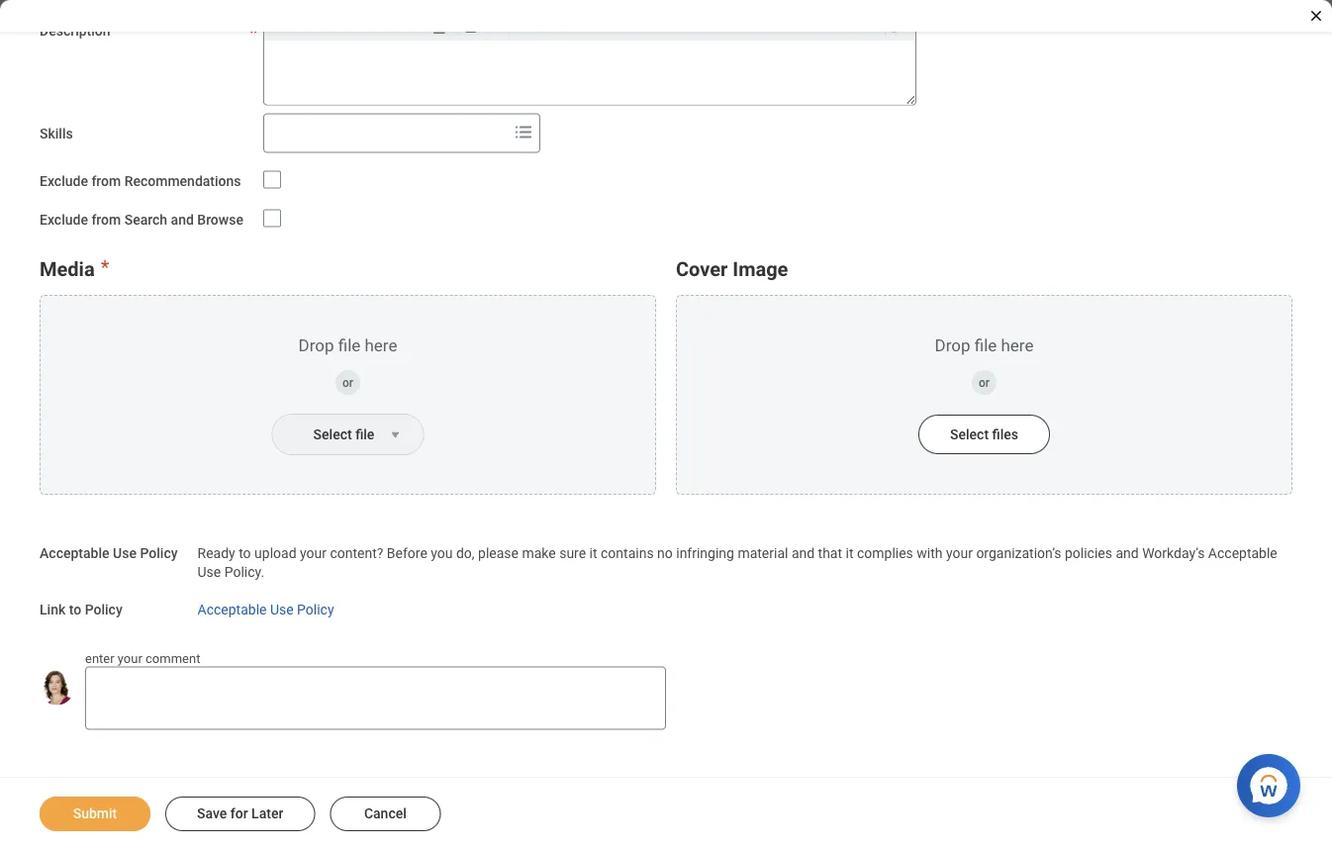 Task type: vqa. For each thing, say whether or not it's contained in the screenshot.
Policy
yes



Task type: locate. For each thing, give the bounding box(es) containing it.
to up policy.
[[239, 546, 251, 562]]

2 exclude from the top
[[40, 212, 88, 228]]

acceptable right 'workday's'
[[1209, 546, 1278, 562]]

or inside cover image region
[[979, 376, 990, 390]]

2 from from the top
[[91, 212, 121, 228]]

enter
[[85, 651, 114, 666]]

use
[[113, 546, 137, 562], [198, 565, 221, 581], [270, 602, 294, 618]]

image
[[733, 258, 788, 281]]

exclude
[[40, 173, 88, 190], [40, 212, 88, 228]]

or up select files
[[979, 376, 990, 390]]

1 horizontal spatial acceptable
[[198, 602, 267, 618]]

0 horizontal spatial to
[[69, 602, 81, 618]]

to inside ready to upload your content? before you do, please make sure it contains no infringing material and that it complies with your organization's policies and workday's acceptable use policy.
[[239, 546, 251, 562]]

browse
[[197, 212, 244, 228]]

from
[[91, 173, 121, 190], [91, 212, 121, 228]]

select inside media 'region'
[[313, 427, 352, 443]]

select files button
[[919, 415, 1050, 455]]

0 vertical spatial acceptable use policy
[[40, 546, 178, 562]]

employee's photo (logan mcneil) image
[[40, 671, 74, 706]]

0 horizontal spatial or
[[343, 376, 353, 390]]

emphasis image
[[458, 17, 483, 36]]

and
[[171, 212, 194, 228], [792, 546, 815, 562], [1116, 546, 1139, 562]]

1 vertical spatial use
[[198, 565, 221, 581]]

2 it from the left
[[846, 546, 854, 562]]

select for media
[[313, 427, 352, 443]]

acceptable
[[40, 546, 109, 562], [1209, 546, 1278, 562], [198, 602, 267, 618]]

1 horizontal spatial to
[[239, 546, 251, 562]]

submit button
[[40, 797, 150, 832]]

exclude up media
[[40, 212, 88, 228]]

acceptable use policy down policy.
[[198, 602, 334, 618]]

prompts image
[[512, 121, 536, 145]]

0 vertical spatial use
[[113, 546, 137, 562]]

use down upload
[[270, 602, 294, 618]]

use up link to policy
[[113, 546, 137, 562]]

save for later
[[197, 806, 283, 822]]

from left search
[[91, 212, 121, 228]]

1 vertical spatial from
[[91, 212, 121, 228]]

1 horizontal spatial use
[[198, 565, 221, 581]]

exclude from search and browse
[[40, 212, 244, 228]]

to right link
[[69, 602, 81, 618]]

1 exclude from the top
[[40, 173, 88, 190]]

or for cover image
[[979, 376, 990, 390]]

acceptable down policy.
[[198, 602, 267, 618]]

or inside media 'region'
[[343, 376, 353, 390]]

exclude down skills
[[40, 173, 88, 190]]

caret down image
[[384, 428, 407, 444]]

cover image
[[676, 258, 788, 281]]

bulleted list image
[[517, 14, 543, 38]]

1 vertical spatial exclude
[[40, 212, 88, 228]]

your right the enter
[[118, 651, 142, 666]]

1 or from the left
[[343, 376, 353, 390]]

select left file
[[313, 427, 352, 443]]

please
[[478, 546, 519, 562]]

your right upload
[[300, 546, 327, 562]]

Skills field
[[264, 116, 508, 151]]

and left that
[[792, 546, 815, 562]]

0 horizontal spatial and
[[171, 212, 194, 228]]

maximize image
[[885, 14, 912, 38]]

use down ready
[[198, 565, 221, 581]]

select files
[[950, 427, 1019, 443]]

policy
[[140, 546, 178, 562], [85, 602, 123, 618], [297, 602, 334, 618]]

select left the files
[[950, 427, 989, 443]]

0 vertical spatial from
[[91, 173, 121, 190]]

dialog
[[0, 0, 1333, 849]]

0 vertical spatial to
[[239, 546, 251, 562]]

it
[[590, 546, 598, 562], [846, 546, 854, 562]]

2 horizontal spatial use
[[270, 602, 294, 618]]

0 vertical spatial exclude
[[40, 173, 88, 190]]

1 horizontal spatial select
[[950, 427, 989, 443]]

close create lesson image
[[1309, 8, 1325, 24]]

1 from from the top
[[91, 173, 121, 190]]

it right sure
[[590, 546, 598, 562]]

2 horizontal spatial acceptable
[[1209, 546, 1278, 562]]

2 select from the left
[[950, 427, 989, 443]]

policy left ready
[[140, 546, 178, 562]]

to
[[239, 546, 251, 562], [69, 602, 81, 618]]

1 select from the left
[[313, 427, 352, 443]]

0 horizontal spatial acceptable use policy
[[40, 546, 178, 562]]

1 horizontal spatial it
[[846, 546, 854, 562]]

enter your comment
[[85, 651, 200, 666]]

it right that
[[846, 546, 854, 562]]

0 horizontal spatial your
[[118, 651, 142, 666]]

0 horizontal spatial select
[[313, 427, 352, 443]]

organization's
[[977, 546, 1062, 562]]

acceptable use policy
[[40, 546, 178, 562], [198, 602, 334, 618]]

and right search
[[171, 212, 194, 228]]

select file button
[[273, 415, 384, 455]]

1 vertical spatial to
[[69, 602, 81, 618]]

acceptable use policy up link to policy
[[40, 546, 178, 562]]

1 horizontal spatial or
[[979, 376, 990, 390]]

2 horizontal spatial your
[[946, 546, 973, 562]]

or up select file
[[343, 376, 353, 390]]

select
[[313, 427, 352, 443], [950, 427, 989, 443]]

exclude for exclude from recommendations
[[40, 173, 88, 190]]

file
[[356, 427, 375, 443]]

your right with
[[946, 546, 973, 562]]

link to policy
[[40, 602, 123, 618]]

recommendations
[[124, 173, 241, 190]]

2 vertical spatial use
[[270, 602, 294, 618]]

use inside ready to upload your content? before you do, please make sure it contains no infringing material and that it complies with your organization's policies and workday's acceptable use policy.
[[198, 565, 221, 581]]

acceptable use policy link
[[198, 598, 334, 618]]

from up exclude from search and browse at top
[[91, 173, 121, 190]]

from for search
[[91, 212, 121, 228]]

your
[[300, 546, 327, 562], [946, 546, 973, 562], [118, 651, 142, 666]]

acceptable up link to policy
[[40, 546, 109, 562]]

skills
[[40, 126, 73, 142]]

later
[[252, 806, 283, 822]]

select inside cover image region
[[950, 427, 989, 443]]

comment
[[146, 651, 200, 666]]

or
[[343, 376, 353, 390], [979, 376, 990, 390]]

submit
[[73, 806, 117, 822]]

1 horizontal spatial your
[[300, 546, 327, 562]]

2 or from the left
[[979, 376, 990, 390]]

1 horizontal spatial acceptable use policy
[[198, 602, 334, 618]]

exclude for exclude from search and browse
[[40, 212, 88, 228]]

from for recommendations
[[91, 173, 121, 190]]

and right policies
[[1116, 546, 1139, 562]]

material
[[738, 546, 788, 562]]

files
[[993, 427, 1019, 443]]

workday's
[[1143, 546, 1205, 562]]

you
[[431, 546, 453, 562]]

policy up the enter
[[85, 602, 123, 618]]

policy down content? on the left bottom
[[297, 602, 334, 618]]

1 it from the left
[[590, 546, 598, 562]]

0 horizontal spatial it
[[590, 546, 598, 562]]

ready
[[198, 546, 235, 562]]



Task type: describe. For each thing, give the bounding box(es) containing it.
do,
[[456, 546, 475, 562]]

link
[[40, 602, 66, 618]]

format
[[273, 19, 311, 33]]

format group
[[269, 12, 920, 42]]

before
[[387, 546, 428, 562]]

policies
[[1065, 546, 1113, 562]]

or for media
[[343, 376, 353, 390]]

link image
[[555, 14, 582, 38]]

Description text field
[[264, 42, 916, 105]]

cancel button
[[330, 797, 441, 832]]

bold image
[[364, 14, 391, 38]]

that
[[818, 546, 843, 562]]

for
[[230, 806, 248, 822]]

complies
[[857, 546, 914, 562]]

infringing
[[676, 546, 735, 562]]

dialog containing media
[[0, 0, 1333, 849]]

workday assistant region
[[1238, 746, 1309, 818]]

0 horizontal spatial policy
[[85, 602, 123, 618]]

make
[[522, 546, 556, 562]]

media region
[[40, 254, 656, 496]]

sure
[[560, 546, 586, 562]]

media
[[40, 258, 95, 281]]

2 horizontal spatial and
[[1116, 546, 1139, 562]]

1 horizontal spatial and
[[792, 546, 815, 562]]

acceptable inside ready to upload your content? before you do, please make sure it contains no infringing material and that it complies with your organization's policies and workday's acceptable use policy.
[[1209, 546, 1278, 562]]

action bar region
[[0, 777, 1333, 849]]

0 horizontal spatial acceptable
[[40, 546, 109, 562]]

select for cover image
[[950, 427, 989, 443]]

save
[[197, 806, 227, 822]]

with
[[917, 546, 943, 562]]

upload
[[254, 546, 297, 562]]

1 vertical spatial acceptable use policy
[[198, 602, 334, 618]]

cover
[[676, 258, 728, 281]]

to for link
[[69, 602, 81, 618]]

exclude from recommendations
[[40, 173, 241, 190]]

to for ready
[[239, 546, 251, 562]]

policy.
[[224, 565, 264, 581]]

ready to upload your content? before you do, please make sure it contains no infringing material and that it complies with your organization's policies and workday's acceptable use policy.
[[198, 546, 1281, 581]]

enter your comment text field
[[85, 667, 666, 731]]

search
[[124, 212, 167, 228]]

acceptable use policy element
[[198, 534, 1290, 582]]

cancel
[[364, 806, 407, 822]]

select file
[[313, 427, 375, 443]]

save for later button
[[165, 797, 315, 832]]

1 horizontal spatial policy
[[140, 546, 178, 562]]

content?
[[330, 546, 383, 562]]

no
[[657, 546, 673, 562]]

format button
[[269, 15, 355, 37]]

2 horizontal spatial policy
[[297, 602, 334, 618]]

description
[[40, 23, 110, 39]]

underline image
[[426, 14, 453, 38]]

italic image
[[395, 14, 422, 38]]

0 horizontal spatial use
[[113, 546, 137, 562]]

cover image region
[[676, 254, 1293, 496]]

contains
[[601, 546, 654, 562]]



